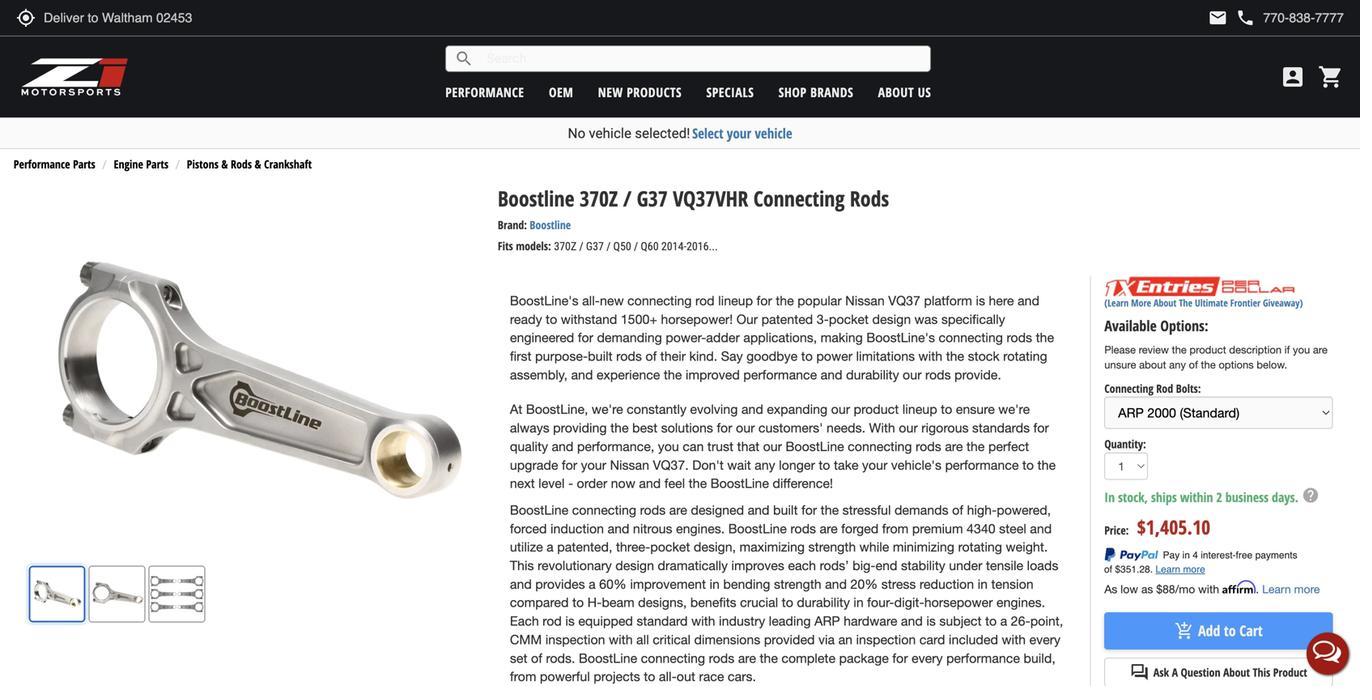 Task type: describe. For each thing, give the bounding box(es) containing it.
0 vertical spatial rods
[[231, 156, 252, 172]]

are left forged
[[820, 521, 838, 536]]

rod inside boostline connecting rods are designed and built for the stressful demands of high-powered, forced induction and nitrous engines. boostline rods are forged from premium 4340 steel and utilize a patented, three-pocket design, maximizing strength while minimizing rotating weight. this revolutionary design dramatically improves each rods' big-end stability under tensile loads and provides a 60% improvement in bending strength and 20% stress reduction in tension compared to h-beam designs, benefits crucial to durability in four-digit-horsepower engines. each rod is equipped standard with industry leading arp hardware and is subject to a 26-point, cmm inspection with all critical dimensions provided via an inspection card included with every set of rods. boostline connecting rods are the complete package for every performance build, from powerful projects to all-out race cars.
[[543, 614, 562, 629]]

as
[[1105, 583, 1118, 596]]

rods down demanding
[[617, 349, 642, 364]]

1 vertical spatial engines.
[[997, 595, 1046, 610]]

phone link
[[1236, 8, 1345, 28]]

2 horizontal spatial a
[[1001, 614, 1008, 629]]

ships
[[1152, 488, 1178, 506]]

to left power
[[802, 349, 813, 364]]

nissan inside boostline's all-new connecting rod lineup for the popular nissan vq37 platform is here and ready to withstand 1500+ horsepower! our patented 3-pocket design was specifically engineered for demanding power-adder applications, making boostline's connecting rods the first purpose-built rods of their kind. say goodbye to power limitations with the stock rotating assembly, and experience the improved performance and durability our rods provide.
[[846, 293, 885, 308]]

the up patented
[[776, 293, 794, 308]]

to left h-
[[573, 595, 584, 610]]

with inside as low as $88 /mo with affirm . learn more
[[1199, 583, 1220, 596]]

boostline 370z / g37 vq37vhr connecting rods brand: boostline fits models: 370z / g37 / q50 / q60 2014-2016...
[[498, 184, 890, 254]]

of right set on the left bottom of the page
[[531, 651, 543, 666]]

connecting down the 'specifically'
[[939, 330, 1004, 345]]

boostline up projects
[[579, 651, 638, 666]]

arp
[[815, 614, 841, 629]]

0 vertical spatial 370z
[[580, 184, 618, 213]]

and down purpose-
[[571, 367, 593, 382]]

end
[[876, 558, 898, 573]]

the down provided
[[760, 651, 778, 666]]

design,
[[694, 540, 736, 555]]

1 vertical spatial connecting
[[1105, 381, 1154, 396]]

and up that
[[742, 402, 764, 417]]

1 horizontal spatial vehicle
[[755, 124, 793, 143]]

to up 'leading'
[[782, 595, 794, 610]]

pocket inside boostline's all-new connecting rod lineup for the popular nissan vq37 platform is here and ready to withstand 1500+ horsepower! our patented 3-pocket design was specifically engineered for demanding power-adder applications, making boostline's connecting rods the first purpose-built rods of their kind. say goodbye to power limitations with the stock rotating assembly, and experience the improved performance and durability our rods provide.
[[829, 312, 869, 327]]

boostline down wait
[[711, 476, 770, 491]]

the down standards on the bottom of the page
[[967, 439, 985, 454]]

ask
[[1154, 664, 1170, 680]]

upgrade
[[510, 457, 559, 472]]

built inside boostline connecting rods are designed and built for the stressful demands of high-powered, forced induction and nitrous engines. boostline rods are forged from premium 4340 steel and utilize a patented, three-pocket design, maximizing strength while minimizing rotating weight. this revolutionary design dramatically improves each rods' big-end stability under tensile loads and provides a 60% improvement in bending strength and 20% stress reduction in tension compared to h-beam designs, benefits crucial to durability in four-digit-horsepower engines. each rod is equipped standard with industry leading arp hardware and is subject to a 26-point, cmm inspection with all critical dimensions provided via an inspection card included with every set of rods. boostline connecting rods are the complete package for every performance build, from powerful projects to all-out race cars.
[[774, 503, 798, 518]]

improvement
[[631, 577, 706, 592]]

the down options:
[[1173, 343, 1187, 356]]

race
[[699, 669, 725, 684]]

/mo
[[1176, 583, 1196, 596]]

weight.
[[1006, 540, 1048, 555]]

are up cars.
[[739, 651, 757, 666]]

are down feel
[[670, 503, 688, 518]]

hardware
[[844, 614, 898, 629]]

Search search field
[[474, 46, 931, 71]]

withstand
[[561, 312, 618, 327]]

shopping_cart link
[[1315, 64, 1345, 90]]

the
[[1180, 296, 1193, 309]]

specials
[[707, 83, 754, 101]]

pistons & rods & crankshaft
[[187, 156, 312, 172]]

0 vertical spatial strength
[[809, 540, 856, 555]]

power
[[817, 349, 853, 364]]

crucial
[[741, 595, 779, 610]]

0 horizontal spatial about
[[879, 83, 915, 101]]

vq37
[[889, 293, 921, 308]]

with down 26- on the right
[[1002, 632, 1026, 647]]

performance parts
[[14, 156, 95, 172]]

boostline,
[[526, 402, 589, 417]]

perfect
[[989, 439, 1030, 454]]

rod inside boostline's all-new connecting rod lineup for the popular nissan vq37 platform is here and ready to withstand 1500+ horsepower! our patented 3-pocket design was specifically engineered for demanding power-adder applications, making boostline's connecting rods the first purpose-built rods of their kind. say goodbye to power limitations with the stock rotating assembly, and experience the improved performance and durability our rods provide.
[[696, 293, 715, 308]]

any inside the (learn more about the ultimate frontier giveaway) available options: please review the product description if you are unsure about any of the options below.
[[1170, 358, 1187, 371]]

design inside boostline connecting rods are designed and built for the stressful demands of high-powered, forced induction and nitrous engines. boostline rods are forged from premium 4340 steel and utilize a patented, three-pocket design, maximizing strength while minimizing rotating weight. this revolutionary design dramatically improves each rods' big-end stability under tensile loads and provides a 60% improvement in bending strength and 20% stress reduction in tension compared to h-beam designs, benefits crucial to durability in four-digit-horsepower engines. each rod is equipped standard with industry leading arp hardware and is subject to a 26-point, cmm inspection with all critical dimensions provided via an inspection card included with every set of rods. boostline connecting rods are the complete package for every performance build, from powerful projects to all-out race cars.
[[616, 558, 655, 573]]

products
[[627, 83, 682, 101]]

horsepower
[[925, 595, 994, 610]]

0 vertical spatial boostline
[[498, 184, 575, 213]]

platform
[[925, 293, 973, 308]]

1 vertical spatial 370z
[[554, 240, 577, 253]]

quality
[[510, 439, 548, 454]]

forged
[[842, 521, 879, 536]]

loads
[[1028, 558, 1059, 573]]

stability
[[902, 558, 946, 573]]

at
[[510, 402, 523, 417]]

about us
[[879, 83, 932, 101]]

the left stressful
[[821, 503, 839, 518]]

connecting inside boostline 370z / g37 vq37vhr connecting rods brand: boostline fits models: 370z / g37 / q50 / q60 2014-2016...
[[754, 184, 845, 213]]

0 horizontal spatial your
[[581, 457, 607, 472]]

and up three-
[[608, 521, 630, 536]]

and down power
[[821, 367, 843, 382]]

below.
[[1257, 358, 1288, 371]]

stock
[[969, 349, 1000, 364]]

price:
[[1105, 522, 1130, 538]]

and up maximizing
[[748, 503, 770, 518]]

durability inside boostline's all-new connecting rod lineup for the popular nissan vq37 platform is here and ready to withstand 1500+ horsepower! our patented 3-pocket design was specifically engineered for demanding power-adder applications, making boostline's connecting rods the first purpose-built rods of their kind. say goodbye to power limitations with the stock rotating assembly, and experience the improved performance and durability our rods provide.
[[847, 367, 900, 382]]

days.
[[1273, 488, 1299, 506]]

at boostline, we're constantly evolving and expanding our product lineup to ensure we're always providing the best solutions for our customers' needs. with our rigorous standards for quality and performance, you can trust that our boostline connecting rods are the perfect upgrade for your nissan vq37. don't wait any longer to take your vehicle's performance to the next level - order now and feel the boostline difference!
[[510, 402, 1056, 491]]

vehicle inside no vehicle selected! select your vehicle
[[589, 125, 632, 141]]

rods up maximizing
[[791, 521, 817, 536]]

to left take
[[819, 457, 831, 472]]

boostline up longer
[[786, 439, 845, 454]]

cart
[[1240, 621, 1263, 641]]

stressful
[[843, 503, 891, 518]]

experience
[[597, 367, 661, 382]]

rods.
[[546, 651, 576, 666]]

this inside question_answer ask a question about this product
[[1254, 664, 1271, 680]]

connecting down the critical
[[641, 651, 706, 666]]

leading
[[769, 614, 811, 629]]

to right add
[[1225, 621, 1237, 641]]

you inside the (learn more about the ultimate frontier giveaway) available options: please review the product description if you are unsure about any of the options below.
[[1294, 343, 1311, 356]]

about us link
[[879, 83, 932, 101]]

rods up nitrous
[[640, 503, 666, 518]]

ultimate
[[1196, 296, 1229, 309]]

all- inside boostline connecting rods are designed and built for the stressful demands of high-powered, forced induction and nitrous engines. boostline rods are forged from premium 4340 steel and utilize a patented, three-pocket design, maximizing strength while minimizing rotating weight. this revolutionary design dramatically improves each rods' big-end stability under tensile loads and provides a 60% improvement in bending strength and 20% stress reduction in tension compared to h-beam designs, benefits crucial to durability in four-digit-horsepower engines. each rod is equipped standard with industry leading arp hardware and is subject to a 26-point, cmm inspection with all critical dimensions provided via an inspection card included with every set of rods. boostline connecting rods are the complete package for every performance build, from powerful projects to all-out race cars.
[[659, 669, 677, 684]]

2 horizontal spatial your
[[863, 457, 888, 472]]

goodbye
[[747, 349, 798, 364]]

for up the trust
[[717, 420, 733, 435]]

solutions
[[661, 420, 714, 435]]

$1,405.10
[[1138, 514, 1211, 540]]

1 & from the left
[[221, 156, 228, 172]]

shop
[[779, 83, 807, 101]]

parts for engine parts
[[146, 156, 169, 172]]

0 horizontal spatial g37
[[586, 240, 604, 253]]

parts for performance parts
[[73, 156, 95, 172]]

the down their
[[664, 367, 682, 382]]

via
[[819, 632, 835, 647]]

to up rigorous
[[941, 402, 953, 417]]

business
[[1226, 488, 1269, 506]]

1 vertical spatial boostline's
[[867, 330, 936, 345]]

z1 motorsports logo image
[[20, 57, 129, 97]]

performance down search on the top of page
[[446, 83, 525, 101]]

equipped
[[579, 614, 633, 629]]

making
[[821, 330, 863, 345]]

of left high-
[[953, 503, 964, 518]]

here
[[989, 293, 1015, 308]]

select
[[693, 124, 724, 143]]

2 & from the left
[[255, 156, 261, 172]]

the left stock
[[947, 349, 965, 364]]

boostline up maximizing
[[729, 521, 787, 536]]

1 horizontal spatial in
[[854, 595, 864, 610]]

2 inspection from the left
[[857, 632, 916, 647]]

unsure
[[1105, 358, 1137, 371]]

purpose-
[[535, 349, 588, 364]]

boostline link
[[530, 217, 571, 232]]

the left "options"
[[1202, 358, 1217, 371]]

the down don't
[[689, 476, 707, 491]]

and up the weight.
[[1031, 521, 1053, 536]]

-
[[569, 476, 574, 491]]

performance
[[14, 156, 70, 172]]

(learn
[[1105, 296, 1129, 309]]

rods down here
[[1007, 330, 1033, 345]]

utilize
[[510, 540, 543, 555]]

patented,
[[558, 540, 613, 555]]

0 vertical spatial g37
[[637, 184, 668, 213]]

help
[[1303, 486, 1320, 504]]

design inside boostline's all-new connecting rod lineup for the popular nissan vq37 platform is here and ready to withstand 1500+ horsepower! our patented 3-pocket design was specifically engineered for demanding power-adder applications, making boostline's connecting rods the first purpose-built rods of their kind. say goodbye to power limitations with the stock rotating assembly, and experience the improved performance and durability our rods provide.
[[873, 312, 912, 327]]

our
[[737, 312, 758, 327]]

within
[[1181, 488, 1214, 506]]

ready
[[510, 312, 542, 327]]

26-
[[1012, 614, 1031, 629]]

rotating inside boostline's all-new connecting rod lineup for the popular nissan vq37 platform is here and ready to withstand 1500+ horsepower! our patented 3-pocket design was specifically engineered for demanding power-adder applications, making boostline's connecting rods the first purpose-built rods of their kind. say goodbye to power limitations with the stock rotating assembly, and experience the improved performance and durability our rods provide.
[[1004, 349, 1048, 364]]

1 we're from the left
[[592, 402, 624, 417]]

connecting down order on the bottom of the page
[[572, 503, 637, 518]]

60%
[[600, 577, 627, 592]]

mail phone
[[1209, 8, 1256, 28]]

for down difference!
[[802, 503, 818, 518]]

mail link
[[1209, 8, 1228, 28]]

say
[[722, 349, 743, 364]]

pistons
[[187, 156, 219, 172]]

brands
[[811, 83, 854, 101]]

lineup inside at boostline, we're constantly evolving and expanding our product lineup to ensure we're always providing the best solutions for our customers' needs. with our rigorous standards for quality and performance, you can trust that our boostline connecting rods are the perfect upgrade for your nissan vq37. don't wait any longer to take your vehicle's performance to the next level - order now and feel the boostline difference!
[[903, 402, 938, 417]]

0 vertical spatial new
[[598, 83, 623, 101]]

rods inside at boostline, we're constantly evolving and expanding our product lineup to ensure we're always providing the best solutions for our customers' needs. with our rigorous standards for quality and performance, you can trust that our boostline connecting rods are the perfect upgrade for your nissan vq37. don't wait any longer to take your vehicle's performance to the next level - order now and feel the boostline difference!
[[916, 439, 942, 454]]

0 vertical spatial from
[[883, 521, 909, 536]]

rods left the provide.
[[926, 367, 952, 382]]

specials link
[[707, 83, 754, 101]]

minimizing
[[893, 540, 955, 555]]

new inside boostline's all-new connecting rod lineup for the popular nissan vq37 platform is here and ready to withstand 1500+ horsepower! our patented 3-pocket design was specifically engineered for demanding power-adder applications, making boostline's connecting rods the first purpose-built rods of their kind. say goodbye to power limitations with the stock rotating assembly, and experience the improved performance and durability our rods provide.
[[600, 293, 624, 308]]

1 vertical spatial from
[[510, 669, 537, 684]]

2 we're from the left
[[999, 402, 1030, 417]]

for right package
[[893, 651, 909, 666]]

first
[[510, 349, 532, 364]]

point,
[[1031, 614, 1064, 629]]

boostline's all-new connecting rod lineup for the popular nissan vq37 platform is here and ready to withstand 1500+ horsepower! our patented 3-pocket design was specifically engineered for demanding power-adder applications, making boostline's connecting rods the first purpose-built rods of their kind. say goodbye to power limitations with the stock rotating assembly, and experience the improved performance and durability our rods provide.
[[510, 293, 1055, 382]]

with inside boostline's all-new connecting rod lineup for the popular nissan vq37 platform is here and ready to withstand 1500+ horsepower! our patented 3-pocket design was specifically engineered for demanding power-adder applications, making boostline's connecting rods the first purpose-built rods of their kind. say goodbye to power limitations with the stock rotating assembly, and experience the improved performance and durability our rods provide.
[[919, 349, 943, 364]]

1 horizontal spatial is
[[927, 614, 936, 629]]

product inside the (learn more about the ultimate frontier giveaway) available options: please review the product description if you are unsure about any of the options below.
[[1190, 343, 1227, 356]]

powerful
[[540, 669, 590, 684]]

to down perfect
[[1023, 457, 1035, 472]]



Task type: vqa. For each thing, say whether or not it's contained in the screenshot.
the Fits
yes



Task type: locate. For each thing, give the bounding box(es) containing it.
that
[[738, 439, 760, 454]]

2 horizontal spatial about
[[1224, 664, 1251, 680]]

design down vq37 at right
[[873, 312, 912, 327]]

for
[[757, 293, 773, 308], [578, 330, 594, 345], [717, 420, 733, 435], [1034, 420, 1050, 435], [562, 457, 578, 472], [802, 503, 818, 518], [893, 651, 909, 666]]

about inside question_answer ask a question about this product
[[1224, 664, 1251, 680]]

1 horizontal spatial pocket
[[829, 312, 869, 327]]

about right question
[[1224, 664, 1251, 680]]

0 horizontal spatial this
[[510, 558, 534, 573]]

1 horizontal spatial product
[[1190, 343, 1227, 356]]

induction
[[551, 521, 604, 536]]

subject
[[940, 614, 982, 629]]

370z up q50 at the top left of the page
[[580, 184, 618, 213]]

0 horizontal spatial rod
[[543, 614, 562, 629]]

rods down dimensions
[[709, 651, 735, 666]]

0 horizontal spatial lineup
[[719, 293, 753, 308]]

(learn more about the ultimate frontier giveaway) available options: please review the product description if you are unsure about any of the options below.
[[1105, 296, 1328, 371]]

are inside at boostline, we're constantly evolving and expanding our product lineup to ensure we're always providing the best solutions for our customers' needs. with our rigorous standards for quality and performance, you can trust that our boostline connecting rods are the perfect upgrade for your nissan vq37. don't wait any longer to take your vehicle's performance to the next level - order now and feel the boostline difference!
[[946, 439, 964, 454]]

1 vertical spatial strength
[[774, 577, 822, 592]]

0 vertical spatial boostline's
[[510, 293, 579, 308]]

with
[[919, 349, 943, 364], [1199, 583, 1220, 596], [692, 614, 716, 629], [609, 632, 633, 647], [1002, 632, 1026, 647]]

out
[[677, 669, 696, 684]]

revolutionary
[[538, 558, 612, 573]]

bolts:
[[1177, 381, 1202, 396]]

longer
[[779, 457, 816, 472]]

performance inside at boostline, we're constantly evolving and expanding our product lineup to ensure we're always providing the best solutions for our customers' needs. with our rigorous standards for quality and performance, you can trust that our boostline connecting rods are the perfect upgrade for your nissan vq37. don't wait any longer to take your vehicle's performance to the next level - order now and feel the boostline difference!
[[946, 457, 1019, 472]]

connecting
[[754, 184, 845, 213], [1105, 381, 1154, 396]]

and down rods'
[[826, 577, 847, 592]]

0 horizontal spatial &
[[221, 156, 228, 172]]

quantity:
[[1105, 436, 1147, 452]]

beam
[[602, 595, 635, 610]]

0 horizontal spatial inspection
[[546, 632, 606, 647]]

to right projects
[[644, 669, 656, 684]]

engines. up 26- on the right
[[997, 595, 1046, 610]]

standards
[[973, 420, 1030, 435]]

us
[[918, 83, 932, 101]]

low
[[1121, 583, 1139, 596]]

h-
[[588, 595, 602, 610]]

price: $1,405.10
[[1105, 514, 1211, 540]]

customers'
[[759, 420, 824, 435]]

three-
[[616, 540, 651, 555]]

in
[[1105, 488, 1116, 506]]

frontier
[[1231, 296, 1261, 309]]

next
[[510, 476, 535, 491]]

for right standards on the bottom of the page
[[1034, 420, 1050, 435]]

new left the products on the top of the page
[[598, 83, 623, 101]]

0 horizontal spatial product
[[854, 402, 899, 417]]

expanding
[[767, 402, 828, 417]]

any right "about"
[[1170, 358, 1187, 371]]

their
[[661, 349, 686, 364]]

account_box link
[[1277, 64, 1311, 90]]

boostline's
[[510, 293, 579, 308], [867, 330, 936, 345]]

vq37.
[[653, 457, 689, 472]]

new products
[[598, 83, 682, 101]]

g37 left q50 at the top left of the page
[[586, 240, 604, 253]]

0 vertical spatial every
[[1030, 632, 1061, 647]]

pocket inside boostline connecting rods are designed and built for the stressful demands of high-powered, forced induction and nitrous engines. boostline rods are forged from premium 4340 steel and utilize a patented, three-pocket design, maximizing strength while minimizing rotating weight. this revolutionary design dramatically improves each rods' big-end stability under tensile loads and provides a 60% improvement in bending strength and 20% stress reduction in tension compared to h-beam designs, benefits crucial to durability in four-digit-horsepower engines. each rod is equipped standard with industry leading arp hardware and is subject to a 26-point, cmm inspection with all critical dimensions provided via an inspection card included with every set of rods. boostline connecting rods are the complete package for every performance build, from powerful projects to all-out race cars.
[[651, 540, 691, 555]]

0 horizontal spatial rods
[[231, 156, 252, 172]]

new up 'withstand'
[[600, 293, 624, 308]]

build,
[[1024, 651, 1056, 666]]

and left feel
[[639, 476, 661, 491]]

lineup inside boostline's all-new connecting rod lineup for the popular nissan vq37 platform is here and ready to withstand 1500+ horsepower! our patented 3-pocket design was specifically engineered for demanding power-adder applications, making boostline's connecting rods the first purpose-built rods of their kind. say goodbye to power limitations with the stock rotating assembly, and experience the improved performance and durability our rods provide.
[[719, 293, 753, 308]]

the up the performance, at the bottom left
[[611, 420, 629, 435]]

pocket
[[829, 312, 869, 327], [651, 540, 691, 555]]

crankshaft
[[264, 156, 312, 172]]

performance down included
[[947, 651, 1021, 666]]

0 horizontal spatial a
[[547, 540, 554, 555]]

vehicle right no
[[589, 125, 632, 141]]

any inside at boostline, we're constantly evolving and expanding our product lineup to ensure we're always providing the best solutions for our customers' needs. with our rigorous standards for quality and performance, you can trust that our boostline connecting rods are the perfect upgrade for your nissan vq37. don't wait any longer to take your vehicle's performance to the next level - order now and feel the boostline difference!
[[755, 457, 776, 472]]

steel
[[1000, 521, 1027, 536]]

0 horizontal spatial vehicle
[[589, 125, 632, 141]]

q60
[[641, 240, 659, 253]]

of up the bolts:
[[1190, 358, 1199, 371]]

rods
[[1007, 330, 1033, 345], [617, 349, 642, 364], [926, 367, 952, 382], [916, 439, 942, 454], [640, 503, 666, 518], [791, 521, 817, 536], [709, 651, 735, 666]]

1 horizontal spatial we're
[[999, 402, 1030, 417]]

0 vertical spatial you
[[1294, 343, 1311, 356]]

1 horizontal spatial all-
[[659, 669, 677, 684]]

for up our
[[757, 293, 773, 308]]

options
[[1219, 358, 1255, 371]]

are inside the (learn more about the ultimate frontier giveaway) available options: please review the product description if you are unsure about any of the options below.
[[1314, 343, 1328, 356]]

description
[[1230, 343, 1282, 356]]

0 vertical spatial about
[[879, 83, 915, 101]]

your
[[727, 124, 752, 143], [581, 457, 607, 472], [863, 457, 888, 472]]

of inside the (learn more about the ultimate frontier giveaway) available options: please review the product description if you are unsure about any of the options below.
[[1190, 358, 1199, 371]]

1 horizontal spatial connecting
[[1105, 381, 1154, 396]]

2 vertical spatial a
[[1001, 614, 1008, 629]]

0 horizontal spatial is
[[566, 614, 575, 629]]

and down "digit-"
[[902, 614, 923, 629]]

built up experience
[[588, 349, 613, 364]]

your up order on the bottom of the page
[[581, 457, 607, 472]]

1 vertical spatial rotating
[[959, 540, 1003, 555]]

models:
[[516, 238, 551, 254]]

1 vertical spatial any
[[755, 457, 776, 472]]

are right if
[[1314, 343, 1328, 356]]

and right here
[[1018, 293, 1040, 308]]

demanding
[[597, 330, 662, 345]]

rods inside boostline 370z / g37 vq37vhr connecting rods brand: boostline fits models: 370z / g37 / q50 / q60 2014-2016...
[[850, 184, 890, 213]]

this down utilize
[[510, 558, 534, 573]]

2 horizontal spatial is
[[976, 293, 986, 308]]

compared
[[510, 595, 569, 610]]

product inside at boostline, we're constantly evolving and expanding our product lineup to ensure we're always providing the best solutions for our customers' needs. with our rigorous standards for quality and performance, you can trust that our boostline connecting rods are the perfect upgrade for your nissan vq37. don't wait any longer to take your vehicle's performance to the next level - order now and feel the boostline difference!
[[854, 402, 899, 417]]

boostline
[[786, 439, 845, 454], [711, 476, 770, 491], [510, 503, 569, 518], [729, 521, 787, 536], [579, 651, 638, 666]]

in down the under
[[978, 577, 988, 592]]

maximizing
[[740, 540, 805, 555]]

1 horizontal spatial rotating
[[1004, 349, 1048, 364]]

1 vertical spatial a
[[589, 577, 596, 592]]

boostline's up ready
[[510, 293, 579, 308]]

of inside boostline's all-new connecting rod lineup for the popular nissan vq37 platform is here and ready to withstand 1500+ horsepower! our patented 3-pocket design was specifically engineered for demanding power-adder applications, making boostline's connecting rods the first purpose-built rods of their kind. say goodbye to power limitations with the stock rotating assembly, and experience the improved performance and durability our rods provide.
[[646, 349, 657, 364]]

for down 'withstand'
[[578, 330, 594, 345]]

to up engineered
[[546, 312, 558, 327]]

our inside boostline's all-new connecting rod lineup for the popular nissan vq37 platform is here and ready to withstand 1500+ horsepower! our patented 3-pocket design was specifically engineered for demanding power-adder applications, making boostline's connecting rods the first purpose-built rods of their kind. say goodbye to power limitations with the stock rotating assembly, and experience the improved performance and durability our rods provide.
[[903, 367, 922, 382]]

0 horizontal spatial 370z
[[554, 240, 577, 253]]

nissan
[[846, 293, 885, 308], [610, 457, 650, 472]]

wait
[[728, 457, 752, 472]]

no vehicle selected! select your vehicle
[[568, 124, 793, 143]]

(learn more about the ultimate frontier giveaway) link
[[1105, 296, 1304, 309]]

performance inside boostline's all-new connecting rod lineup for the popular nissan vq37 platform is here and ready to withstand 1500+ horsepower! our patented 3-pocket design was specifically engineered for demanding power-adder applications, making boostline's connecting rods the first purpose-built rods of their kind. say goodbye to power limitations with the stock rotating assembly, and experience the improved performance and durability our rods provide.
[[744, 367, 818, 382]]

connecting inside at boostline, we're constantly evolving and expanding our product lineup to ensure we're always providing the best solutions for our customers' needs. with our rigorous standards for quality and performance, you can trust that our boostline connecting rods are the perfect upgrade for your nissan vq37. don't wait any longer to take your vehicle's performance to the next level - order now and feel the boostline difference!
[[848, 439, 913, 454]]

1 horizontal spatial engines.
[[997, 595, 1046, 610]]

to up included
[[986, 614, 997, 629]]

is up the 'specifically'
[[976, 293, 986, 308]]

with right /mo on the bottom right
[[1199, 583, 1220, 596]]

for up "-" at the left bottom of page
[[562, 457, 578, 472]]

20%
[[851, 577, 878, 592]]

the left please
[[1036, 330, 1055, 345]]

1 inspection from the left
[[546, 632, 606, 647]]

inspection up the rods.
[[546, 632, 606, 647]]

0 horizontal spatial from
[[510, 669, 537, 684]]

0 horizontal spatial pocket
[[651, 540, 691, 555]]

with down benefits
[[692, 614, 716, 629]]

1 vertical spatial every
[[912, 651, 943, 666]]

rod up horsepower!
[[696, 293, 715, 308]]

design down three-
[[616, 558, 655, 573]]

you inside at boostline, we're constantly evolving and expanding our product lineup to ensure we're always providing the best solutions for our customers' needs. with our rigorous standards for quality and performance, you can trust that our boostline connecting rods are the perfect upgrade for your nissan vq37. don't wait any longer to take your vehicle's performance to the next level - order now and feel the boostline difference!
[[658, 439, 680, 454]]

0 horizontal spatial design
[[616, 558, 655, 573]]

pocket down nitrous
[[651, 540, 691, 555]]

0 vertical spatial built
[[588, 349, 613, 364]]

dimensions
[[695, 632, 761, 647]]

more
[[1295, 583, 1321, 596]]

shopping_cart
[[1319, 64, 1345, 90]]

rod
[[1157, 381, 1174, 396]]

we're up standards on the bottom of the page
[[999, 402, 1030, 417]]

connecting up the 1500+
[[628, 293, 692, 308]]

nissan up now
[[610, 457, 650, 472]]

provide.
[[955, 367, 1002, 382]]

improves
[[732, 558, 785, 573]]

with down was
[[919, 349, 943, 364]]

now
[[611, 476, 636, 491]]

durability inside boostline connecting rods are designed and built for the stressful demands of high-powered, forced induction and nitrous engines. boostline rods are forged from premium 4340 steel and utilize a patented, three-pocket design, maximizing strength while minimizing rotating weight. this revolutionary design dramatically improves each rods' big-end stability under tensile loads and provides a 60% improvement in bending strength and 20% stress reduction in tension compared to h-beam designs, benefits crucial to durability in four-digit-horsepower engines. each rod is equipped standard with industry leading arp hardware and is subject to a 26-point, cmm inspection with all critical dimensions provided via an inspection card included with every set of rods. boostline connecting rods are the complete package for every performance build, from powerful projects to all-out race cars.
[[797, 595, 850, 610]]

0 vertical spatial pocket
[[829, 312, 869, 327]]

0 vertical spatial a
[[547, 540, 554, 555]]

1 vertical spatial all-
[[659, 669, 677, 684]]

0 vertical spatial nissan
[[846, 293, 885, 308]]

product up with
[[854, 402, 899, 417]]

1 vertical spatial about
[[1154, 296, 1177, 309]]

performance link
[[446, 83, 525, 101]]

our up needs.
[[832, 402, 851, 417]]

about left the
[[1154, 296, 1177, 309]]

and down providing
[[552, 439, 574, 454]]

0 horizontal spatial every
[[912, 651, 943, 666]]

1 horizontal spatial boostline's
[[867, 330, 936, 345]]

our right with
[[899, 420, 918, 435]]

any down that
[[755, 457, 776, 472]]

parts right engine
[[146, 156, 169, 172]]

0 vertical spatial engines.
[[676, 521, 725, 536]]

1 vertical spatial durability
[[797, 595, 850, 610]]

boostline's up the limitations in the right bottom of the page
[[867, 330, 936, 345]]

370z down boostline link on the left top of the page
[[554, 240, 577, 253]]

the up the powered,
[[1038, 457, 1056, 472]]

every down point,
[[1030, 632, 1061, 647]]

mail
[[1209, 8, 1228, 28]]

2 vertical spatial about
[[1224, 664, 1251, 680]]

limitations
[[857, 349, 915, 364]]

nissan inside at boostline, we're constantly evolving and expanding our product lineup to ensure we're always providing the best solutions for our customers' needs. with our rigorous standards for quality and performance, you can trust that our boostline connecting rods are the perfect upgrade for your nissan vq37. don't wait any longer to take your vehicle's performance to the next level - order now and feel the boostline difference!
[[610, 457, 650, 472]]

1 horizontal spatial nissan
[[846, 293, 885, 308]]

1 horizontal spatial inspection
[[857, 632, 916, 647]]

feel
[[665, 476, 685, 491]]

1 horizontal spatial from
[[883, 521, 909, 536]]

&
[[221, 156, 228, 172], [255, 156, 261, 172]]

phone
[[1236, 8, 1256, 28]]

& right pistons
[[221, 156, 228, 172]]

1 horizontal spatial any
[[1170, 358, 1187, 371]]

benefits
[[691, 595, 737, 610]]

0 horizontal spatial built
[[588, 349, 613, 364]]

1 vertical spatial product
[[854, 402, 899, 417]]

1 vertical spatial lineup
[[903, 402, 938, 417]]

0 horizontal spatial nissan
[[610, 457, 650, 472]]

a left 26- on the right
[[1001, 614, 1008, 629]]

0 horizontal spatial we're
[[592, 402, 624, 417]]

1 vertical spatial rod
[[543, 614, 562, 629]]

0 vertical spatial rod
[[696, 293, 715, 308]]

your right select
[[727, 124, 752, 143]]

1 horizontal spatial rod
[[696, 293, 715, 308]]

1 horizontal spatial rods
[[850, 184, 890, 213]]

performance
[[446, 83, 525, 101], [744, 367, 818, 382], [946, 457, 1019, 472], [947, 651, 1021, 666]]

all-
[[583, 293, 600, 308], [659, 669, 677, 684]]

our right that
[[764, 439, 783, 454]]

1 vertical spatial new
[[600, 293, 624, 308]]

built inside boostline's all-new connecting rod lineup for the popular nissan vq37 platform is here and ready to withstand 1500+ horsepower! our patented 3-pocket design was specifically engineered for demanding power-adder applications, making boostline's connecting rods the first purpose-built rods of their kind. say goodbye to power limitations with the stock rotating assembly, and experience the improved performance and durability our rods provide.
[[588, 349, 613, 364]]

2 horizontal spatial in
[[978, 577, 988, 592]]

vehicle's
[[892, 457, 942, 472]]

1 parts from the left
[[73, 156, 95, 172]]

0 horizontal spatial all-
[[583, 293, 600, 308]]

1 vertical spatial boostline
[[530, 217, 571, 232]]

1 vertical spatial you
[[658, 439, 680, 454]]

0 horizontal spatial in
[[710, 577, 720, 592]]

select your vehicle link
[[693, 124, 793, 143]]

parts right performance
[[73, 156, 95, 172]]

are down rigorous
[[946, 439, 964, 454]]

about
[[879, 83, 915, 101], [1154, 296, 1177, 309], [1224, 664, 1251, 680]]

0 vertical spatial design
[[873, 312, 912, 327]]

about inside the (learn more about the ultimate frontier giveaway) available options: please review the product description if you are unsure about any of the options below.
[[1154, 296, 1177, 309]]

tensile
[[987, 558, 1024, 573]]

inspection down hardware
[[857, 632, 916, 647]]

0 vertical spatial durability
[[847, 367, 900, 382]]

0 horizontal spatial connecting
[[754, 184, 845, 213]]

vehicle down shop
[[755, 124, 793, 143]]

your right take
[[863, 457, 888, 472]]

complete
[[782, 651, 836, 666]]

strength down each
[[774, 577, 822, 592]]

1 horizontal spatial lineup
[[903, 402, 938, 417]]

this inside boostline connecting rods are designed and built for the stressful demands of high-powered, forced induction and nitrous engines. boostline rods are forged from premium 4340 steel and utilize a patented, three-pocket design, maximizing strength while minimizing rotating weight. this revolutionary design dramatically improves each rods' big-end stability under tensile loads and provides a 60% improvement in bending strength and 20% stress reduction in tension compared to h-beam designs, benefits crucial to durability in four-digit-horsepower engines. each rod is equipped standard with industry leading arp hardware and is subject to a 26-point, cmm inspection with all critical dimensions provided via an inspection card included with every set of rods. boostline connecting rods are the complete package for every performance build, from powerful projects to all-out race cars.
[[510, 558, 534, 573]]

all- up 'withstand'
[[583, 293, 600, 308]]

is inside boostline's all-new connecting rod lineup for the popular nissan vq37 platform is here and ready to withstand 1500+ horsepower! our patented 3-pocket design was specifically engineered for demanding power-adder applications, making boostline's connecting rods the first purpose-built rods of their kind. say goodbye to power limitations with the stock rotating assembly, and experience the improved performance and durability our rods provide.
[[976, 293, 986, 308]]

1 horizontal spatial about
[[1154, 296, 1177, 309]]

0 vertical spatial this
[[510, 558, 534, 573]]

performance inside boostline connecting rods are designed and built for the stressful demands of high-powered, forced induction and nitrous engines. boostline rods are forged from premium 4340 steel and utilize a patented, three-pocket design, maximizing strength while minimizing rotating weight. this revolutionary design dramatically improves each rods' big-end stability under tensile loads and provides a 60% improvement in bending strength and 20% stress reduction in tension compared to h-beam designs, benefits crucial to durability in four-digit-horsepower engines. each rod is equipped standard with industry leading arp hardware and is subject to a 26-point, cmm inspection with all critical dimensions provided via an inspection card included with every set of rods. boostline connecting rods are the complete package for every performance build, from powerful projects to all-out race cars.
[[947, 651, 1021, 666]]

boostline up the forced
[[510, 503, 569, 518]]

1 vertical spatial built
[[774, 503, 798, 518]]

every
[[1030, 632, 1061, 647], [912, 651, 943, 666]]

pistons & rods & crankshaft link
[[187, 156, 312, 172]]

1 horizontal spatial g37
[[637, 184, 668, 213]]

durability up "arp"
[[797, 595, 850, 610]]

standard
[[637, 614, 688, 629]]

with left all
[[609, 632, 633, 647]]

1 horizontal spatial 370z
[[580, 184, 618, 213]]

projects
[[594, 669, 641, 684]]

1 vertical spatial this
[[1254, 664, 1271, 680]]

rotating inside boostline connecting rods are designed and built for the stressful demands of high-powered, forced induction and nitrous engines. boostline rods are forged from premium 4340 steel and utilize a patented, three-pocket design, maximizing strength while minimizing rotating weight. this revolutionary design dramatically improves each rods' big-end stability under tensile loads and provides a 60% improvement in bending strength and 20% stress reduction in tension compared to h-beam designs, benefits crucial to durability in four-digit-horsepower engines. each rod is equipped standard with industry leading arp hardware and is subject to a 26-point, cmm inspection with all critical dimensions provided via an inspection card included with every set of rods. boostline connecting rods are the complete package for every performance build, from powerful projects to all-out race cars.
[[959, 540, 1003, 555]]

brand:
[[498, 217, 527, 232]]

our up that
[[736, 420, 755, 435]]

rotating right stock
[[1004, 349, 1048, 364]]

in up benefits
[[710, 577, 720, 592]]

we're up providing
[[592, 402, 624, 417]]

1 vertical spatial rods
[[850, 184, 890, 213]]

learn more link
[[1263, 583, 1321, 596]]

& left the crankshaft
[[255, 156, 261, 172]]

rotating down 4340
[[959, 540, 1003, 555]]

durability
[[847, 367, 900, 382], [797, 595, 850, 610]]

search
[[455, 49, 474, 68]]

engines.
[[676, 521, 725, 536], [997, 595, 1046, 610]]

and up the compared at bottom
[[510, 577, 532, 592]]

1 horizontal spatial this
[[1254, 664, 1271, 680]]

engineered
[[510, 330, 575, 345]]

1 horizontal spatial your
[[727, 124, 752, 143]]

question_answer ask a question about this product
[[1131, 662, 1308, 682]]

always
[[510, 420, 550, 435]]

pocket up making in the right of the page
[[829, 312, 869, 327]]

2 parts from the left
[[146, 156, 169, 172]]

provides
[[536, 577, 585, 592]]

built down difference!
[[774, 503, 798, 518]]

0 horizontal spatial you
[[658, 439, 680, 454]]

options:
[[1161, 316, 1209, 336]]

1 horizontal spatial design
[[873, 312, 912, 327]]

the
[[776, 293, 794, 308], [1036, 330, 1055, 345], [1173, 343, 1187, 356], [947, 349, 965, 364], [1202, 358, 1217, 371], [664, 367, 682, 382], [611, 420, 629, 435], [967, 439, 985, 454], [1038, 457, 1056, 472], [689, 476, 707, 491], [821, 503, 839, 518], [760, 651, 778, 666]]

if
[[1285, 343, 1291, 356]]

0 horizontal spatial boostline's
[[510, 293, 579, 308]]

all- inside boostline's all-new connecting rod lineup for the popular nissan vq37 platform is here and ready to withstand 1500+ horsepower! our patented 3-pocket design was specifically engineered for demanding power-adder applications, making boostline's connecting rods the first purpose-built rods of their kind. say goodbye to power limitations with the stock rotating assembly, and experience the improved performance and durability our rods provide.
[[583, 293, 600, 308]]

product up "options"
[[1190, 343, 1227, 356]]

1 vertical spatial pocket
[[651, 540, 691, 555]]

q50
[[614, 240, 632, 253]]

0 horizontal spatial any
[[755, 457, 776, 472]]

0 horizontal spatial parts
[[73, 156, 95, 172]]

1 horizontal spatial every
[[1030, 632, 1061, 647]]



